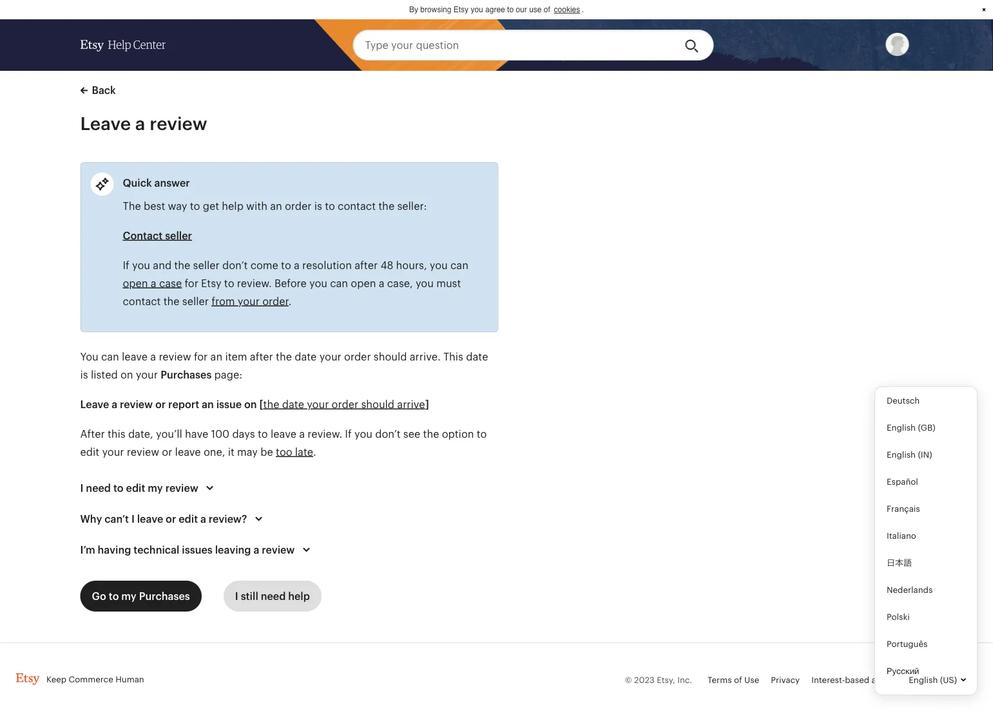 Task type: locate. For each thing, give the bounding box(es) containing it.
leave inside you can leave a review for an item after the date your order should arrive. this date is listed on your
[[122, 351, 148, 363]]

2 horizontal spatial .
[[582, 5, 584, 14]]

leave down the have
[[175, 447, 201, 458]]

0 horizontal spatial need
[[86, 483, 111, 494]]

to left get
[[190, 200, 200, 212]]

1 horizontal spatial contact
[[338, 200, 376, 212]]

deutsch button
[[875, 387, 977, 414]]

should left arrive
[[361, 399, 395, 411]]

© 2023 etsy, inc.
[[625, 676, 692, 686]]

open inside for etsy to review. before you can open a case, you must contact the seller
[[351, 278, 376, 289]]

nederlands
[[887, 586, 933, 595]]

0 horizontal spatial open
[[123, 278, 148, 289]]

0 vertical spatial on
[[120, 369, 133, 381]]

late
[[295, 447, 313, 458]]

edit down after
[[80, 447, 99, 458]]

seller down way at the top
[[165, 230, 192, 242]]

answer
[[154, 177, 190, 189]]

0 horizontal spatial etsy
[[201, 278, 221, 289]]

1 horizontal spatial after
[[355, 260, 378, 271]]

seller
[[165, 230, 192, 242], [193, 260, 220, 271], [182, 296, 209, 307]]

on right listed
[[120, 369, 133, 381]]

2 vertical spatial .
[[313, 447, 316, 458]]

having
[[98, 545, 131, 556]]

0 vertical spatial if
[[123, 260, 129, 271]]

purchases page:
[[161, 369, 242, 381]]

1 horizontal spatial review.
[[308, 429, 342, 440]]

1 vertical spatial my
[[121, 591, 137, 603]]

2 vertical spatial english
[[909, 676, 938, 686]]

i still need help
[[235, 591, 310, 603]]

of left use
[[734, 676, 742, 686]]

seller up from
[[193, 260, 220, 271]]

have
[[185, 429, 208, 440]]

don't
[[222, 260, 248, 271], [375, 429, 401, 440]]

leave down back
[[80, 113, 131, 134]]

1 vertical spatial should
[[361, 399, 395, 411]]

to inside 'if you don't see the option to edit your review or leave one, it may be'
[[477, 429, 487, 440]]

0 horizontal spatial after
[[250, 351, 273, 363]]

etsy right browsing in the top of the page
[[454, 5, 469, 14]]

you
[[80, 351, 98, 363]]

your right from
[[238, 296, 260, 307]]

too late .
[[276, 447, 316, 458]]

interest-based ads
[[812, 676, 886, 686]]

. right cookies
[[582, 5, 584, 14]]

open inside if you and the seller don't come to a resolution after 48 hours, you can open a case
[[123, 278, 148, 289]]

for right case
[[185, 278, 198, 289]]

an left issue
[[202, 399, 214, 411]]

0 horizontal spatial review.
[[237, 278, 272, 289]]

english inside dropdown button
[[909, 676, 938, 686]]

open left case,
[[351, 278, 376, 289]]

(gb)
[[918, 423, 936, 433]]

an left item
[[210, 351, 222, 363]]

0 vertical spatial need
[[86, 483, 111, 494]]

purchases up report
[[161, 369, 212, 381]]

to up from
[[224, 278, 234, 289]]

terms
[[708, 676, 732, 686]]

2 vertical spatial edit
[[179, 514, 198, 525]]

to right option
[[477, 429, 487, 440]]

to up can't
[[113, 483, 124, 494]]

1 horizontal spatial edit
[[126, 483, 145, 494]]

can up must
[[451, 260, 469, 271]]

don't left come
[[222, 260, 248, 271]]

0 horizontal spatial can
[[101, 351, 119, 363]]

is up resolution
[[314, 200, 322, 212]]

menu containing deutsch
[[875, 387, 978, 696]]

a right you
[[150, 351, 156, 363]]

1 horizontal spatial don't
[[375, 429, 401, 440]]

0 horizontal spatial don't
[[222, 260, 248, 271]]

is inside you can leave a review for an item after the date your order should arrive. this date is listed on your
[[80, 369, 88, 381]]

2 horizontal spatial edit
[[179, 514, 198, 525]]

1 vertical spatial is
[[80, 369, 88, 381]]

etsy image left the help
[[80, 40, 104, 52]]

you left the agree
[[471, 5, 483, 14]]

ads
[[872, 676, 886, 686]]

or down you'll
[[162, 447, 172, 458]]

a right leaving
[[254, 545, 259, 556]]

etsy image left keep
[[15, 674, 40, 686]]

if you and the seller don't come to a resolution after 48 hours, you can open a case
[[123, 260, 469, 289]]

etsy image
[[80, 40, 104, 52], [15, 674, 40, 686]]

0 vertical spatial etsy image
[[80, 40, 104, 52]]

don't left 'see'
[[375, 429, 401, 440]]

to left our
[[507, 5, 514, 14]]

go to my purchases link
[[80, 581, 202, 612]]

open a case link
[[123, 278, 182, 289]]

1 vertical spatial leave
[[80, 399, 109, 411]]

0 vertical spatial is
[[314, 200, 322, 212]]

2 vertical spatial or
[[166, 514, 176, 525]]

日本語 button
[[875, 550, 977, 577]]

order
[[285, 200, 312, 212], [262, 296, 289, 307], [344, 351, 371, 363], [332, 399, 359, 411]]

date up the date your order should arrive link
[[295, 351, 317, 363]]

. down before
[[289, 296, 292, 307]]

1 vertical spatial seller
[[193, 260, 220, 271]]

you
[[471, 5, 483, 14], [132, 260, 150, 271], [430, 260, 448, 271], [309, 278, 327, 289], [416, 278, 434, 289], [355, 429, 373, 440]]

review. up "from your order ."
[[237, 278, 272, 289]]

0 vertical spatial after
[[355, 260, 378, 271]]

english (in) link
[[875, 442, 977, 469]]

a
[[135, 113, 145, 134], [294, 260, 300, 271], [151, 278, 156, 289], [379, 278, 385, 289], [150, 351, 156, 363], [112, 399, 117, 411], [299, 429, 305, 440], [200, 514, 206, 525], [254, 545, 259, 556]]

1 vertical spatial contact
[[123, 296, 161, 307]]

leave up after
[[80, 399, 109, 411]]

2 vertical spatial i
[[235, 591, 238, 603]]

or left report
[[155, 399, 166, 411]]

my up why can't i leave or edit a review?
[[148, 483, 163, 494]]

leave inside dropdown button
[[137, 514, 163, 525]]

it
[[228, 447, 234, 458]]

1 vertical spatial if
[[345, 429, 352, 440]]

0 horizontal spatial .
[[289, 296, 292, 307]]

0 vertical spatial an
[[270, 200, 282, 212]]

etsy inside cookie consent dialog
[[454, 5, 469, 14]]

0 horizontal spatial on
[[120, 369, 133, 381]]

english for english (us)
[[909, 676, 938, 686]]

0 horizontal spatial edit
[[80, 447, 99, 458]]

terms of use
[[708, 676, 759, 686]]

1 vertical spatial for
[[194, 351, 208, 363]]

for
[[185, 278, 198, 289], [194, 351, 208, 363]]

back link
[[80, 83, 116, 98]]

i right can't
[[131, 514, 135, 525]]

i for i need to edit my review
[[80, 483, 83, 494]]

help right get
[[222, 200, 244, 212]]

the inside if you and the seller don't come to a resolution after 48 hours, you can open a case
[[174, 260, 190, 271]]

© 2023 etsy, inc. link
[[625, 676, 692, 686]]

2 vertical spatial seller
[[182, 296, 209, 307]]

1 vertical spatial or
[[162, 447, 172, 458]]

seller left from
[[182, 296, 209, 307]]

italiano button
[[875, 523, 977, 550]]

0 horizontal spatial is
[[80, 369, 88, 381]]

get
[[203, 200, 219, 212]]

leave for leave a review
[[80, 113, 131, 134]]

your
[[238, 296, 260, 307], [319, 351, 342, 363], [136, 369, 158, 381], [307, 399, 329, 411], [102, 447, 124, 458]]

agree
[[485, 5, 505, 14]]

to up before
[[281, 260, 291, 271]]

privacy link
[[771, 676, 800, 686]]

your up the date your order should arrive link
[[319, 351, 342, 363]]

review. up late
[[308, 429, 342, 440]]

english (us)
[[909, 676, 957, 686]]

etsy image inside help center link
[[80, 40, 104, 52]]

i left still
[[235, 591, 238, 603]]

after inside if you and the seller don't come to a resolution after 48 hours, you can open a case
[[355, 260, 378, 271]]

if inside if you and the seller don't come to a resolution after 48 hours, you can open a case
[[123, 260, 129, 271]]

русский
[[887, 667, 919, 677]]

0 vertical spatial for
[[185, 278, 198, 289]]

should for arrive
[[361, 399, 395, 411]]

1 vertical spatial etsy
[[201, 278, 221, 289]]

0 horizontal spatial etsy image
[[15, 674, 40, 686]]

1 vertical spatial edit
[[126, 483, 145, 494]]

0 vertical spatial can
[[451, 260, 469, 271]]

on
[[120, 369, 133, 381], [244, 399, 257, 411]]

1 vertical spatial on
[[244, 399, 257, 411]]

if
[[123, 260, 129, 271], [345, 429, 352, 440]]

1 vertical spatial .
[[289, 296, 292, 307]]

purchases down technical on the bottom left of the page
[[139, 591, 190, 603]]

you down the date your order should arrive link
[[355, 429, 373, 440]]

0 vertical spatial edit
[[80, 447, 99, 458]]

should for arrive.
[[374, 351, 407, 363]]

your inside 'if you don't see the option to edit your review or leave one, it may be'
[[102, 447, 124, 458]]

i
[[80, 483, 83, 494], [131, 514, 135, 525], [235, 591, 238, 603]]

can down resolution
[[330, 278, 348, 289]]

2 vertical spatial can
[[101, 351, 119, 363]]

0 vertical spatial leave
[[80, 113, 131, 134]]

leave inside 'if you don't see the option to edit your review or leave one, it may be'
[[175, 447, 201, 458]]

menu
[[875, 387, 978, 696]]

русский link
[[875, 658, 977, 685]]

if inside 'if you don't see the option to edit your review or leave one, it may be'
[[345, 429, 352, 440]]

2 horizontal spatial can
[[451, 260, 469, 271]]

None search field
[[353, 30, 714, 61]]

the right and
[[174, 260, 190, 271]]

português button
[[875, 631, 977, 658]]

can inside for etsy to review. before you can open a case, you must contact the seller
[[330, 278, 348, 289]]

contact down open a case link
[[123, 296, 161, 307]]

english (in)
[[887, 450, 932, 460]]

français button
[[875, 496, 977, 523]]

1 vertical spatial i
[[131, 514, 135, 525]]

0 vertical spatial i
[[80, 483, 83, 494]]

of right use
[[544, 5, 550, 14]]

should inside you can leave a review for an item after the date your order should arrive. this date is listed on your
[[374, 351, 407, 363]]

1 vertical spatial can
[[330, 278, 348, 289]]

listed
[[91, 369, 118, 381]]

deutsch link
[[875, 387, 977, 414]]

1 horizontal spatial if
[[345, 429, 352, 440]]

2 horizontal spatial i
[[235, 591, 238, 603]]

to right go
[[109, 591, 119, 603]]

1 horizontal spatial help
[[288, 591, 310, 603]]

need up why
[[86, 483, 111, 494]]

english (in) button
[[875, 442, 977, 469]]

if for don't
[[345, 429, 352, 440]]

need
[[86, 483, 111, 494], [261, 591, 286, 603]]

review inside you can leave a review for an item after the date your order should arrive. this date is listed on your
[[159, 351, 191, 363]]

1 horizontal spatial etsy image
[[80, 40, 104, 52]]

this
[[443, 351, 463, 363]]

case
[[159, 278, 182, 289]]

2023
[[634, 676, 655, 686]]

0 vertical spatial review.
[[237, 278, 272, 289]]

0 horizontal spatial if
[[123, 260, 129, 271]]

a left case,
[[379, 278, 385, 289]]

1 horizontal spatial can
[[330, 278, 348, 289]]

the inside for etsy to review. before you can open a case, you must contact the seller
[[163, 296, 180, 307]]

the right 'see'
[[423, 429, 439, 440]]

the right item
[[276, 351, 292, 363]]

should left the arrive.
[[374, 351, 407, 363]]

help right still
[[288, 591, 310, 603]]

don't inside 'if you don't see the option to edit your review or leave one, it may be'
[[375, 429, 401, 440]]

the down case
[[163, 296, 180, 307]]

i'm having technical issues leaving a review
[[80, 545, 295, 556]]

0 vertical spatial etsy
[[454, 5, 469, 14]]

0 horizontal spatial my
[[121, 591, 137, 603]]

you down resolution
[[309, 278, 327, 289]]

help
[[222, 200, 244, 212], [288, 591, 310, 603]]

review up purchases page:
[[159, 351, 191, 363]]

i'm
[[80, 545, 95, 556]]

etsy up from
[[201, 278, 221, 289]]

1 horizontal spatial need
[[261, 591, 286, 603]]

0 vertical spatial should
[[374, 351, 407, 363]]

date right [
[[282, 399, 304, 411]]

to inside if you and the seller don't come to a resolution after 48 hours, you can open a case
[[281, 260, 291, 271]]

0 vertical spatial english
[[887, 423, 916, 433]]

after
[[355, 260, 378, 271], [250, 351, 273, 363]]

review
[[150, 113, 207, 134], [159, 351, 191, 363], [120, 399, 153, 411], [127, 447, 159, 458], [165, 483, 198, 494], [262, 545, 295, 556]]

1 horizontal spatial is
[[314, 200, 322, 212]]

interest-
[[812, 676, 845, 686]]

resolution
[[302, 260, 352, 271]]

you inside cookie consent dialog
[[471, 5, 483, 14]]

0 horizontal spatial contact
[[123, 296, 161, 307]]

polski button
[[875, 604, 977, 631]]

to inside dropdown button
[[113, 483, 124, 494]]

report
[[168, 399, 199, 411]]

contact left seller:
[[338, 200, 376, 212]]

etsy inside for etsy to review. before you can open a case, you must contact the seller
[[201, 278, 221, 289]]

1 horizontal spatial on
[[244, 399, 257, 411]]

your up late
[[307, 399, 329, 411]]

the best way to get help with an order is to contact the seller:
[[123, 200, 427, 212]]

español
[[887, 477, 918, 487]]

1 leave from the top
[[80, 113, 131, 134]]

review up answer
[[150, 113, 207, 134]]

1 horizontal spatial my
[[148, 483, 163, 494]]

0 vertical spatial of
[[544, 5, 550, 14]]

your down this
[[102, 447, 124, 458]]

1 vertical spatial of
[[734, 676, 742, 686]]

polski link
[[875, 604, 977, 631]]

is down you
[[80, 369, 88, 381]]

0 vertical spatial .
[[582, 5, 584, 14]]

option
[[442, 429, 474, 440]]

©
[[625, 676, 632, 686]]

1 horizontal spatial open
[[351, 278, 376, 289]]

1 vertical spatial an
[[210, 351, 222, 363]]

date right this at left
[[466, 351, 488, 363]]

a inside for etsy to review. before you can open a case, you must contact the seller
[[379, 278, 385, 289]]

0 horizontal spatial i
[[80, 483, 83, 494]]

i for i still need help
[[235, 591, 238, 603]]

2 open from the left
[[351, 278, 376, 289]]

edit up i'm having technical issues leaving a review
[[179, 514, 198, 525]]

1 vertical spatial after
[[250, 351, 273, 363]]

can up listed
[[101, 351, 119, 363]]

keep
[[46, 675, 66, 685]]

don't inside if you and the seller don't come to a resolution after 48 hours, you can open a case
[[222, 260, 248, 271]]

review inside 'if you don't see the option to edit your review or leave one, it may be'
[[127, 447, 159, 458]]

. right too on the bottom left of page
[[313, 447, 316, 458]]

i up why
[[80, 483, 83, 494]]

an right with
[[270, 200, 282, 212]]

on left [
[[244, 399, 257, 411]]

a inside you can leave a review for an item after the date your order should arrive. this date is listed on your
[[150, 351, 156, 363]]

0 vertical spatial don't
[[222, 260, 248, 271]]

2 vertical spatial an
[[202, 399, 214, 411]]

you'll
[[156, 429, 182, 440]]

if up open a case link
[[123, 260, 129, 271]]

come
[[251, 260, 278, 271]]

review down date,
[[127, 447, 159, 458]]

if down the date your order should arrive link
[[345, 429, 352, 440]]

leave right you
[[122, 351, 148, 363]]

for inside for etsy to review. before you can open a case, you must contact the seller
[[185, 278, 198, 289]]

after right item
[[250, 351, 273, 363]]

1 open from the left
[[123, 278, 148, 289]]

my right go
[[121, 591, 137, 603]]

leaving
[[215, 545, 251, 556]]

need right still
[[261, 591, 286, 603]]

1 horizontal spatial i
[[131, 514, 135, 525]]

1 horizontal spatial etsy
[[454, 5, 469, 14]]

0 horizontal spatial of
[[544, 5, 550, 14]]

still
[[241, 591, 258, 603]]

to inside cookie consent dialog
[[507, 5, 514, 14]]

1 vertical spatial don't
[[375, 429, 401, 440]]

with
[[246, 200, 267, 212]]

or inside 'if you don't see the option to edit your review or leave one, it may be'
[[162, 447, 172, 458]]

after left 48
[[355, 260, 378, 271]]

seller:
[[397, 200, 427, 212]]

leave down i need to edit my review dropdown button
[[137, 514, 163, 525]]

leave
[[122, 351, 148, 363], [271, 429, 296, 440], [175, 447, 201, 458], [137, 514, 163, 525]]

for up purchases page:
[[194, 351, 208, 363]]

0 vertical spatial my
[[148, 483, 163, 494]]

1 vertical spatial purchases
[[139, 591, 190, 603]]

0 vertical spatial help
[[222, 200, 244, 212]]

2 leave from the top
[[80, 399, 109, 411]]

interest-based ads link
[[812, 676, 886, 686]]

1 vertical spatial english
[[887, 450, 916, 460]]



Task type: vqa. For each thing, say whether or not it's contained in the screenshot.
I need to edit my review Dropdown Button
yes



Task type: describe. For each thing, give the bounding box(es) containing it.
go
[[92, 591, 106, 603]]

]
[[425, 399, 429, 411]]

edit inside 'if you don't see the option to edit your review or leave one, it may be'
[[80, 447, 99, 458]]

1 vertical spatial help
[[288, 591, 310, 603]]

back
[[92, 84, 116, 96]]

日本語 link
[[875, 550, 977, 577]]

0 vertical spatial purchases
[[161, 369, 212, 381]]

contact
[[123, 230, 163, 242]]

page:
[[214, 369, 242, 381]]

need inside dropdown button
[[86, 483, 111, 494]]

can't
[[105, 514, 129, 525]]

if for and
[[123, 260, 129, 271]]

and
[[153, 260, 172, 271]]

cookies
[[554, 5, 580, 14]]

one,
[[204, 447, 225, 458]]

etsy,
[[657, 676, 675, 686]]

inc.
[[678, 676, 692, 686]]

or inside dropdown button
[[166, 514, 176, 525]]

to up be
[[258, 429, 268, 440]]

help center
[[108, 39, 166, 51]]

1 vertical spatial need
[[261, 591, 286, 603]]

nederlands link
[[875, 577, 977, 604]]

seller inside if you and the seller don't come to a resolution after 48 hours, you can open a case
[[193, 260, 220, 271]]

the inside 'if you don't see the option to edit your review or leave one, it may be'
[[423, 429, 439, 440]]

. inside cookie consent dialog
[[582, 5, 584, 14]]

a left review?
[[200, 514, 206, 525]]

review right leaving
[[262, 545, 295, 556]]

too late link
[[276, 447, 313, 458]]

english (gb) link
[[875, 414, 977, 442]]

way
[[168, 200, 187, 212]]

english (us) button
[[897, 665, 978, 696]]

contact inside for etsy to review. before you can open a case, you must contact the seller
[[123, 296, 161, 307]]

date for arrive.
[[295, 351, 317, 363]]

date for arrive
[[282, 399, 304, 411]]

Type your question search field
[[353, 30, 675, 61]]

terms of use link
[[708, 676, 759, 686]]

review. inside for etsy to review. before you can open a case, you must contact the seller
[[237, 278, 272, 289]]

use
[[745, 676, 759, 686]]

français link
[[875, 496, 977, 523]]

1 horizontal spatial .
[[313, 447, 316, 458]]

arrive.
[[410, 351, 441, 363]]

1 horizontal spatial of
[[734, 676, 742, 686]]

can inside if you and the seller don't come to a resolution after 48 hours, you can open a case
[[451, 260, 469, 271]]

for etsy to review. before you can open a case, you must contact the seller
[[123, 278, 461, 307]]

48
[[381, 260, 393, 271]]

español button
[[875, 469, 977, 496]]

commerce
[[69, 675, 113, 685]]

the date your order should arrive link
[[263, 399, 425, 411]]

see
[[403, 429, 420, 440]]

português link
[[875, 631, 977, 658]]

nederlands button
[[875, 577, 977, 604]]

seller inside for etsy to review. before you can open a case, you must contact the seller
[[182, 296, 209, 307]]

based
[[845, 676, 870, 686]]

on inside you can leave a review for an item after the date your order should arrive. this date is listed on your
[[120, 369, 133, 381]]

a up late
[[299, 429, 305, 440]]

from
[[212, 296, 235, 307]]

a up quick
[[135, 113, 145, 134]]

your right listed
[[136, 369, 158, 381]]

english (gb) button
[[875, 414, 977, 442]]

review up date,
[[120, 399, 153, 411]]

contact seller link
[[123, 230, 192, 242]]

can inside you can leave a review for an item after the date your order should arrive. this date is listed on your
[[101, 351, 119, 363]]

0 vertical spatial or
[[155, 399, 166, 411]]

1 vertical spatial etsy image
[[15, 674, 40, 686]]

leave a review
[[80, 113, 207, 134]]

by
[[409, 5, 418, 14]]

quick
[[123, 177, 152, 189]]

english (gb)
[[887, 423, 936, 433]]

item
[[225, 351, 247, 363]]

to inside for etsy to review. before you can open a case, you must contact the seller
[[224, 278, 234, 289]]

for inside you can leave a review for an item after the date your order should arrive. this date is listed on your
[[194, 351, 208, 363]]

may
[[237, 447, 258, 458]]

leave up too on the bottom left of page
[[271, 429, 296, 440]]

if you don't see the option to edit your review or leave one, it may be
[[80, 429, 487, 458]]

why can't i leave or edit a review? button
[[69, 504, 278, 535]]

our
[[516, 5, 527, 14]]

[
[[259, 399, 263, 411]]

must
[[436, 278, 461, 289]]

best
[[144, 200, 165, 212]]

the up 'if you don't see the option to edit your review or leave one, it may be'
[[263, 399, 279, 411]]

português
[[887, 640, 928, 649]]

italiano
[[887, 531, 917, 541]]

be
[[261, 447, 273, 458]]

leave a review or report an issue on [ the date your order should arrive ]
[[80, 399, 429, 411]]

a left case
[[151, 278, 156, 289]]

(us)
[[940, 676, 957, 686]]

you inside 'if you don't see the option to edit your review or leave one, it may be'
[[355, 429, 373, 440]]

technical
[[134, 545, 179, 556]]

you can leave a review for an item after the date your order should arrive. this date is listed on your
[[80, 351, 488, 381]]

italiano link
[[875, 523, 977, 550]]

keep commerce human
[[46, 675, 144, 685]]

english for english (gb)
[[887, 423, 916, 433]]

i still need help link
[[224, 581, 322, 612]]

from your order link
[[212, 296, 289, 307]]

i'm having technical issues leaving a review button
[[69, 535, 326, 566]]

of inside cookie consent dialog
[[544, 5, 550, 14]]

0 vertical spatial seller
[[165, 230, 192, 242]]

deutsch
[[887, 396, 920, 406]]

help center link
[[80, 27, 166, 63]]

日本語
[[887, 559, 912, 568]]

order inside you can leave a review for an item after the date your order should arrive. this date is listed on your
[[344, 351, 371, 363]]

review up why can't i leave or edit a review? dropdown button
[[165, 483, 198, 494]]

browsing
[[421, 5, 451, 14]]

before
[[275, 278, 307, 289]]

a up before
[[294, 260, 300, 271]]

leave for leave a review or report an issue on [ the date your order should arrive ]
[[80, 399, 109, 411]]

i need to edit my review
[[80, 483, 198, 494]]

after inside you can leave a review for an item after the date your order should arrive. this date is listed on your
[[250, 351, 273, 363]]

to up resolution
[[325, 200, 335, 212]]

english for english (in)
[[887, 450, 916, 460]]

i need to edit my review button
[[69, 473, 229, 504]]

arrive
[[397, 399, 425, 411]]

français
[[887, 504, 920, 514]]

the inside you can leave a review for an item after the date your order should arrive. this date is listed on your
[[276, 351, 292, 363]]

my inside dropdown button
[[148, 483, 163, 494]]

an inside you can leave a review for an item after the date your order should arrive. this date is listed on your
[[210, 351, 222, 363]]

cookie consent dialog
[[0, 0, 993, 19]]

go to my purchases
[[92, 591, 190, 603]]

after
[[80, 429, 105, 440]]

0 vertical spatial contact
[[338, 200, 376, 212]]

use
[[529, 5, 542, 14]]

you up must
[[430, 260, 448, 271]]

you down hours,
[[416, 278, 434, 289]]

the left seller:
[[379, 200, 395, 212]]

español link
[[875, 469, 977, 496]]

case,
[[387, 278, 413, 289]]

a up this
[[112, 399, 117, 411]]

help
[[108, 39, 131, 51]]

1 vertical spatial review.
[[308, 429, 342, 440]]

0 horizontal spatial help
[[222, 200, 244, 212]]

русский button
[[875, 658, 977, 685]]

you left and
[[132, 260, 150, 271]]



